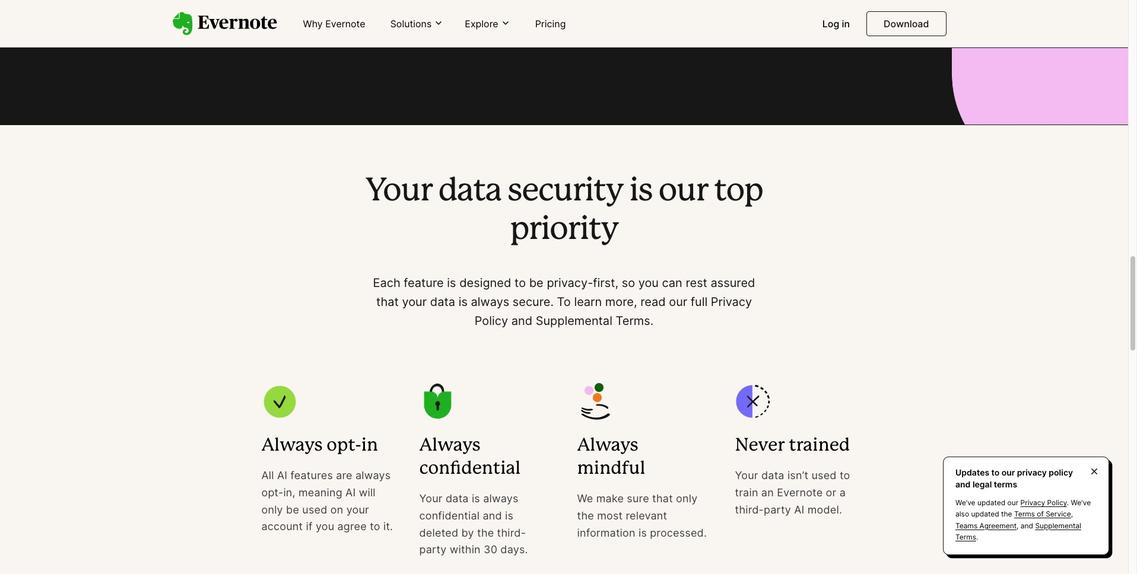 Task type: vqa. For each thing, say whether or not it's contained in the screenshot.
web
no



Task type: describe. For each thing, give the bounding box(es) containing it.
only inside all ai features are always opt-in, meaning ai will only be used on your account if you agree to it.
[[261, 504, 283, 516]]

pricing
[[535, 18, 566, 30]]

log
[[823, 18, 840, 30]]

security
[[507, 177, 623, 207]]

so
[[622, 276, 635, 290]]

also
[[956, 510, 969, 519]]

full
[[691, 295, 708, 309]]

lock icon image
[[418, 383, 456, 421]]

always for always confidential
[[419, 438, 481, 455]]

updates to our privacy policy and legal terms
[[956, 468, 1073, 490]]

confidential inside your data is always confidential and is deleted by the third- party within 30 days.
[[419, 510, 480, 522]]

always inside your data is always confidential and is deleted by the third- party within 30 days.
[[483, 493, 519, 505]]

can
[[662, 276, 682, 290]]

the inside your data is always confidential and is deleted by the third- party within 30 days.
[[477, 527, 494, 539]]

1 horizontal spatial ai
[[346, 487, 356, 499]]

model.
[[808, 504, 842, 516]]

features
[[291, 469, 333, 482]]

1 vertical spatial ,
[[1017, 522, 1019, 530]]

data for your data isn't used to train an evernote or a third-party ai model.
[[762, 469, 785, 482]]

or
[[826, 487, 837, 499]]

why evernote
[[303, 18, 365, 30]]

in,
[[283, 487, 295, 499]]

make
[[596, 493, 624, 505]]

download link
[[867, 11, 946, 36]]

log in link
[[815, 13, 857, 36]]

solutions
[[390, 18, 432, 30]]

the inside we make sure that only the most relevant information is processed.
[[577, 510, 594, 522]]

an
[[761, 487, 774, 499]]

and inside updates to our privacy policy and legal terms
[[956, 479, 971, 490]]

explore button
[[461, 17, 514, 30]]

evernote inside why evernote link
[[325, 18, 365, 30]]

1 horizontal spatial policy
[[1047, 499, 1067, 508]]

supplemental terms link
[[956, 522, 1081, 542]]

1 vertical spatial privacy
[[1021, 499, 1045, 508]]

information
[[577, 527, 636, 539]]

your for always  opt-in
[[346, 504, 369, 516]]

priority
[[510, 216, 618, 245]]

terms of service link
[[1014, 510, 1071, 519]]

terms of service , teams agreement , and
[[956, 510, 1073, 530]]

30
[[484, 544, 497, 556]]

0 horizontal spatial in
[[361, 438, 378, 455]]

start for free
[[531, 13, 597, 25]]

1 horizontal spatial in
[[842, 18, 850, 30]]

. for .
[[976, 533, 978, 542]]

designed
[[460, 276, 511, 290]]

legal
[[973, 479, 992, 490]]

you inside all ai features are always opt-in, meaning ai will only be used on your account if you agree to it.
[[316, 521, 334, 533]]

secure.
[[513, 295, 554, 309]]

is inside your data security is our top priority
[[629, 177, 652, 207]]

our inside each feature is designed to be privacy-first, so you can rest assured that your data is always secure. to learn more, read our full privacy policy and supplemental terms.
[[669, 295, 688, 309]]

account
[[261, 521, 303, 533]]

we've inside . we've also updated the
[[1071, 499, 1091, 508]]

is inside we make sure that only the most relevant information is processed.
[[639, 527, 647, 539]]

sure
[[627, 493, 649, 505]]

mindful
[[577, 461, 645, 478]]

and inside your data is always confidential and is deleted by the third- party within 30 days.
[[483, 510, 502, 522]]

privacy-
[[547, 276, 593, 290]]

teams
[[956, 522, 978, 530]]

possibilities icon image
[[576, 383, 614, 421]]

of
[[1037, 510, 1044, 519]]

relevant
[[626, 510, 667, 522]]

never  trained
[[735, 438, 850, 455]]

ai-model icon image
[[734, 383, 772, 421]]

days.
[[501, 544, 528, 556]]

ai inside the your data isn't used to train an evernote or a third-party ai model.
[[794, 504, 805, 516]]

and inside terms of service , teams agreement , and
[[1021, 522, 1033, 530]]

why
[[303, 18, 323, 30]]

your data is always confidential and is deleted by the third- party within 30 days.
[[419, 493, 528, 556]]

if
[[306, 521, 313, 533]]

always confidential
[[419, 438, 521, 478]]

it.
[[383, 521, 393, 533]]

start
[[531, 13, 557, 25]]

processed.
[[650, 527, 707, 539]]

train
[[735, 487, 758, 499]]

terms inside supplemental terms
[[956, 533, 976, 542]]

privacy
[[1017, 468, 1047, 478]]

your for your data security is our top priority
[[365, 177, 432, 207]]

your data isn't used to train an evernote or a third-party ai model.
[[735, 469, 850, 516]]

will
[[359, 487, 376, 499]]

third- for never  trained
[[735, 504, 764, 516]]

agree
[[337, 521, 367, 533]]

always for always  opt-in
[[261, 438, 323, 455]]

privacy inside each feature is designed to be privacy-first, so you can rest assured that your data is always secure. to learn more, read our full privacy policy and supplemental terms.
[[711, 295, 752, 309]]

supplemental inside supplemental terms
[[1035, 522, 1081, 530]]

why evernote link
[[296, 13, 373, 36]]

explore
[[465, 18, 498, 30]]

. we've also updated the
[[956, 499, 1091, 519]]

terms
[[994, 479, 1017, 490]]

updated inside . we've also updated the
[[971, 510, 999, 519]]

top
[[714, 177, 763, 207]]

supplemental inside each feature is designed to be privacy-first, so you can rest assured that your data is always secure. to learn more, read our full privacy policy and supplemental terms.
[[536, 314, 613, 328]]

data for your data security is our top priority
[[438, 177, 501, 207]]

within
[[450, 544, 481, 556]]

updates
[[956, 468, 990, 478]]

more,
[[605, 295, 637, 309]]

we've updated our privacy policy
[[956, 499, 1067, 508]]

0 vertical spatial ai
[[277, 469, 287, 482]]

a
[[840, 487, 846, 499]]

data inside each feature is designed to be privacy-first, so you can rest assured that your data is always secure. to learn more, read our full privacy policy and supplemental terms.
[[430, 295, 455, 309]]

terms inside terms of service , teams agreement , and
[[1014, 510, 1035, 519]]

evernote logo image
[[172, 12, 277, 36]]

to inside each feature is designed to be privacy-first, so you can rest assured that your data is always secure. to learn more, read our full privacy policy and supplemental terms.
[[515, 276, 526, 290]]

each
[[373, 276, 401, 290]]

to inside all ai features are always opt-in, meaning ai will only be used on your account if you agree to it.
[[370, 521, 380, 533]]

used inside the your data isn't used to train an evernote or a third-party ai model.
[[812, 469, 837, 482]]



Task type: locate. For each thing, give the bounding box(es) containing it.
1 vertical spatial .
[[976, 533, 978, 542]]

0 vertical spatial updated
[[978, 499, 1006, 508]]

policy inside each feature is designed to be privacy-first, so you can rest assured that your data is always secure. to learn more, read our full privacy policy and supplemental terms.
[[475, 314, 508, 328]]

1 we've from the left
[[956, 499, 976, 508]]

in right "log"
[[842, 18, 850, 30]]

you inside each feature is designed to be privacy-first, so you can rest assured that your data is always secure. to learn more, read our full privacy policy and supplemental terms.
[[639, 276, 659, 290]]

0 horizontal spatial terms
[[956, 533, 976, 542]]

1 vertical spatial terms
[[956, 533, 976, 542]]

always up will
[[356, 469, 391, 482]]

always mindful
[[577, 438, 645, 478]]

1 vertical spatial that
[[652, 493, 673, 505]]

0 vertical spatial evernote
[[325, 18, 365, 30]]

we
[[577, 493, 593, 505]]

check icon image
[[260, 383, 298, 421]]

1 horizontal spatial used
[[812, 469, 837, 482]]

always down "designed"
[[471, 295, 509, 309]]

to up secure.
[[515, 276, 526, 290]]

supplemental terms
[[956, 522, 1081, 542]]

and down updates
[[956, 479, 971, 490]]

1 horizontal spatial always
[[419, 438, 481, 455]]

policy down "designed"
[[475, 314, 508, 328]]

1 horizontal spatial evernote
[[777, 487, 823, 499]]

your
[[402, 295, 427, 309], [346, 504, 369, 516]]

0 vertical spatial in
[[842, 18, 850, 30]]

that inside each feature is designed to be privacy-first, so you can rest assured that your data is always secure. to learn more, read our full privacy policy and supplemental terms.
[[376, 295, 399, 309]]

2 vertical spatial always
[[483, 493, 519, 505]]

always for always mindful
[[577, 438, 639, 455]]

1 confidential from the top
[[419, 461, 521, 478]]

1 horizontal spatial privacy
[[1021, 499, 1045, 508]]

service
[[1046, 510, 1071, 519]]

. inside . we've also updated the
[[1067, 499, 1069, 508]]

. for . we've also updated the
[[1067, 499, 1069, 508]]

updated
[[978, 499, 1006, 508], [971, 510, 999, 519]]

always
[[471, 295, 509, 309], [356, 469, 391, 482], [483, 493, 519, 505]]

always inside always confidential
[[419, 438, 481, 455]]

all ai features are always opt-in, meaning ai will only be used on your account if you agree to it.
[[261, 469, 393, 533]]

1 horizontal spatial ,
[[1071, 510, 1073, 519]]

the down the we've updated our privacy policy
[[1001, 510, 1012, 519]]

the down we
[[577, 510, 594, 522]]

never
[[735, 438, 785, 455]]

used
[[812, 469, 837, 482], [302, 504, 327, 516]]

0 horizontal spatial opt-
[[261, 487, 283, 499]]

0 vertical spatial privacy
[[711, 295, 752, 309]]

that down each
[[376, 295, 399, 309]]

your for your data is always confidential and is deleted by the third- party within 30 days.
[[419, 493, 443, 505]]

1 horizontal spatial you
[[639, 276, 659, 290]]

always inside each feature is designed to be privacy-first, so you can rest assured that your data is always secure. to learn more, read our full privacy policy and supplemental terms.
[[471, 295, 509, 309]]

we've up service
[[1071, 499, 1091, 508]]

only up processed.
[[676, 493, 698, 505]]

always inside all ai features are always opt-in, meaning ai will only be used on your account if you agree to it.
[[356, 469, 391, 482]]

. up service
[[1067, 499, 1069, 508]]

2 confidential from the top
[[419, 510, 480, 522]]

1 always from the left
[[261, 438, 323, 455]]

your
[[365, 177, 432, 207], [735, 469, 758, 482], [419, 493, 443, 505]]

0 horizontal spatial your
[[346, 504, 369, 516]]

our inside updates to our privacy policy and legal terms
[[1002, 468, 1015, 478]]

your inside all ai features are always opt-in, meaning ai will only be used on your account if you agree to it.
[[346, 504, 369, 516]]

0 horizontal spatial you
[[316, 521, 334, 533]]

third- inside the your data isn't used to train an evernote or a third-party ai model.
[[735, 504, 764, 516]]

our
[[659, 177, 708, 207], [669, 295, 688, 309], [1002, 468, 1015, 478], [1008, 499, 1019, 508]]

ai left model.
[[794, 504, 805, 516]]

privacy policy link
[[1021, 499, 1067, 508]]

1 vertical spatial ai
[[346, 487, 356, 499]]

solutions button
[[387, 17, 447, 30]]

0 vertical spatial party
[[764, 504, 791, 516]]

most
[[597, 510, 623, 522]]

0 vertical spatial third-
[[735, 504, 764, 516]]

terms left of
[[1014, 510, 1035, 519]]

1 vertical spatial your
[[346, 504, 369, 516]]

start for free link
[[469, 0, 659, 39]]

1 horizontal spatial we've
[[1071, 499, 1091, 508]]

to up "terms"
[[992, 468, 1000, 478]]

to
[[515, 276, 526, 290], [992, 468, 1000, 478], [840, 469, 850, 482], [370, 521, 380, 533]]

you right if
[[316, 521, 334, 533]]

0 horizontal spatial used
[[302, 504, 327, 516]]

ai left will
[[346, 487, 356, 499]]

1 horizontal spatial supplemental
[[1035, 522, 1081, 530]]

1 vertical spatial your
[[735, 469, 758, 482]]

your for your data isn't used to train an evernote or a third-party ai model.
[[735, 469, 758, 482]]

always down always confidential in the bottom of the page
[[483, 493, 519, 505]]

0 vertical spatial that
[[376, 295, 399, 309]]

2 horizontal spatial the
[[1001, 510, 1012, 519]]

confidential up your data is always confidential and is deleted by the third- party within 30 days.
[[419, 461, 521, 478]]

your data security is our top priority
[[365, 177, 763, 245]]

are
[[336, 469, 352, 482]]

data for your data is always confidential and is deleted by the third- party within 30 days.
[[446, 493, 469, 505]]

that inside we make sure that only the most relevant information is processed.
[[652, 493, 673, 505]]

1 vertical spatial policy
[[1047, 499, 1067, 508]]

2 vertical spatial ai
[[794, 504, 805, 516]]

always
[[261, 438, 323, 455], [419, 438, 481, 455], [577, 438, 639, 455]]

1 horizontal spatial .
[[1067, 499, 1069, 508]]

2 always from the left
[[419, 438, 481, 455]]

and down secure.
[[511, 314, 533, 328]]

policy
[[475, 314, 508, 328], [1047, 499, 1067, 508]]

only inside we make sure that only the most relevant information is processed.
[[676, 493, 698, 505]]

download
[[884, 18, 929, 30]]

0 horizontal spatial only
[[261, 504, 283, 516]]

your inside your data security is our top priority
[[365, 177, 432, 207]]

that up relevant
[[652, 493, 673, 505]]

rest
[[686, 276, 707, 290]]

0 vertical spatial policy
[[475, 314, 508, 328]]

be down in,
[[286, 504, 299, 516]]

your up agree
[[346, 504, 369, 516]]

0 vertical spatial confidential
[[419, 461, 521, 478]]

1 vertical spatial supplemental
[[1035, 522, 1081, 530]]

opt-
[[327, 438, 361, 455], [261, 487, 283, 499]]

for
[[560, 13, 574, 25]]

opt- down all
[[261, 487, 283, 499]]

1 horizontal spatial terms
[[1014, 510, 1035, 519]]

evernote down isn't
[[777, 487, 823, 499]]

always up the features in the left bottom of the page
[[261, 438, 323, 455]]

2 vertical spatial your
[[419, 493, 443, 505]]

0 vertical spatial terms
[[1014, 510, 1035, 519]]

to inside the your data isn't used to train an evernote or a third-party ai model.
[[840, 469, 850, 482]]

0 vertical spatial ,
[[1071, 510, 1073, 519]]

0 horizontal spatial the
[[477, 527, 494, 539]]

1 horizontal spatial only
[[676, 493, 698, 505]]

learn
[[574, 295, 602, 309]]

be inside all ai features are always opt-in, meaning ai will only be used on your account if you agree to it.
[[286, 504, 299, 516]]

read
[[641, 295, 666, 309]]

0 vertical spatial your
[[365, 177, 432, 207]]

used up or
[[812, 469, 837, 482]]

0 horizontal spatial policy
[[475, 314, 508, 328]]

1 horizontal spatial third-
[[735, 504, 764, 516]]

2 horizontal spatial ai
[[794, 504, 805, 516]]

ai right all
[[277, 469, 287, 482]]

0 horizontal spatial ,
[[1017, 522, 1019, 530]]

your down "feature"
[[402, 295, 427, 309]]

3 always from the left
[[577, 438, 639, 455]]

0 vertical spatial used
[[812, 469, 837, 482]]

you up read
[[639, 276, 659, 290]]

pricing link
[[528, 13, 573, 36]]

used up if
[[302, 504, 327, 516]]

1 vertical spatial you
[[316, 521, 334, 533]]

1 vertical spatial party
[[419, 544, 447, 556]]

assured
[[711, 276, 755, 290]]

confidential up deleted
[[419, 510, 480, 522]]

only up account
[[261, 504, 283, 516]]

we've up also
[[956, 499, 976, 508]]

1 vertical spatial used
[[302, 504, 327, 516]]

party for confidential
[[419, 544, 447, 556]]

party down an on the bottom
[[764, 504, 791, 516]]

0 horizontal spatial always
[[261, 438, 323, 455]]

updated up the teams agreement link
[[971, 510, 999, 519]]

0 horizontal spatial supplemental
[[536, 314, 613, 328]]

teams agreement link
[[956, 522, 1017, 530]]

0 vertical spatial your
[[402, 295, 427, 309]]

1 vertical spatial evernote
[[777, 487, 823, 499]]

and up 30
[[483, 510, 502, 522]]

party inside your data is always confidential and is deleted by the third- party within 30 days.
[[419, 544, 447, 556]]

be inside each feature is designed to be privacy-first, so you can rest assured that your data is always secure. to learn more, read our full privacy policy and supplemental terms.
[[529, 276, 544, 290]]

1 vertical spatial third-
[[497, 527, 526, 539]]

terms down teams
[[956, 533, 976, 542]]

only
[[676, 493, 698, 505], [261, 504, 283, 516]]

0 horizontal spatial be
[[286, 504, 299, 516]]

opt- up are
[[327, 438, 361, 455]]

always down lock icon
[[419, 438, 481, 455]]

1 vertical spatial opt-
[[261, 487, 283, 499]]

evernote right why
[[325, 18, 365, 30]]

always inside always mindful
[[577, 438, 639, 455]]

always  opt-in
[[261, 438, 378, 455]]

0 vertical spatial .
[[1067, 499, 1069, 508]]

1 vertical spatial confidential
[[419, 510, 480, 522]]

1 horizontal spatial be
[[529, 276, 544, 290]]

supplemental down service
[[1035, 522, 1081, 530]]

and
[[511, 314, 533, 328], [956, 479, 971, 490], [483, 510, 502, 522], [1021, 522, 1033, 530]]

isn't
[[788, 469, 809, 482]]

each feature is designed to be privacy-first, so you can rest assured that your data is always secure. to learn more, read our full privacy policy and supplemental terms.
[[373, 276, 755, 328]]

trained
[[789, 438, 850, 455]]

1 horizontal spatial party
[[764, 504, 791, 516]]

updated down legal
[[978, 499, 1006, 508]]

to up a at the right bottom
[[840, 469, 850, 482]]

you
[[639, 276, 659, 290], [316, 521, 334, 533]]

data
[[438, 177, 501, 207], [430, 295, 455, 309], [762, 469, 785, 482], [446, 493, 469, 505]]

evernote inside the your data isn't used to train an evernote or a third-party ai model.
[[777, 487, 823, 499]]

party for trained
[[764, 504, 791, 516]]

third-
[[735, 504, 764, 516], [497, 527, 526, 539]]

our up "terms"
[[1002, 468, 1015, 478]]

1 vertical spatial updated
[[971, 510, 999, 519]]

is
[[629, 177, 652, 207], [447, 276, 456, 290], [459, 295, 468, 309], [472, 493, 480, 505], [505, 510, 514, 522], [639, 527, 647, 539]]

log in
[[823, 18, 850, 30]]

your for your data security is our top priority
[[402, 295, 427, 309]]

all
[[261, 469, 274, 482]]

0 vertical spatial you
[[639, 276, 659, 290]]

the
[[577, 510, 594, 522], [1001, 510, 1012, 519], [477, 527, 494, 539]]

0 horizontal spatial .
[[976, 533, 978, 542]]

1 vertical spatial be
[[286, 504, 299, 516]]

always up mindful
[[577, 438, 639, 455]]

your inside each feature is designed to be privacy-first, so you can rest assured that your data is always secure. to learn more, read our full privacy policy and supplemental terms.
[[402, 295, 427, 309]]

. down the teams agreement link
[[976, 533, 978, 542]]

data inside your data is always confidential and is deleted by the third- party within 30 days.
[[446, 493, 469, 505]]

opt- inside all ai features are always opt-in, meaning ai will only be used on your account if you agree to it.
[[261, 487, 283, 499]]

data inside your data security is our top priority
[[438, 177, 501, 207]]

privacy down assured
[[711, 295, 752, 309]]

by
[[462, 527, 474, 539]]

.
[[1067, 499, 1069, 508], [976, 533, 978, 542]]

1 horizontal spatial that
[[652, 493, 673, 505]]

the up 30
[[477, 527, 494, 539]]

our inside your data security is our top priority
[[659, 177, 708, 207]]

third- up days.
[[497, 527, 526, 539]]

supplemental down to
[[536, 314, 613, 328]]

0 vertical spatial opt-
[[327, 438, 361, 455]]

free
[[577, 13, 597, 25]]

third- inside your data is always confidential and is deleted by the third- party within 30 days.
[[497, 527, 526, 539]]

on
[[330, 504, 343, 516]]

2 horizontal spatial always
[[577, 438, 639, 455]]

, right of
[[1071, 510, 1073, 519]]

to inside updates to our privacy policy and legal terms
[[992, 468, 1000, 478]]

the inside . we've also updated the
[[1001, 510, 1012, 519]]

evernote
[[325, 18, 365, 30], [777, 487, 823, 499]]

used inside all ai features are always opt-in, meaning ai will only be used on your account if you agree to it.
[[302, 504, 327, 516]]

that
[[376, 295, 399, 309], [652, 493, 673, 505]]

party down deleted
[[419, 544, 447, 556]]

0 horizontal spatial privacy
[[711, 295, 752, 309]]

0 horizontal spatial ai
[[277, 469, 287, 482]]

, down . we've also updated the on the right of the page
[[1017, 522, 1019, 530]]

data inside the your data isn't used to train an evernote or a third-party ai model.
[[762, 469, 785, 482]]

1 vertical spatial in
[[361, 438, 378, 455]]

your inside your data is always confidential and is deleted by the third- party within 30 days.
[[419, 493, 443, 505]]

terms.
[[616, 314, 654, 328]]

party inside the your data isn't used to train an evernote or a third-party ai model.
[[764, 504, 791, 516]]

1 horizontal spatial opt-
[[327, 438, 361, 455]]

0 vertical spatial be
[[529, 276, 544, 290]]

0 vertical spatial always
[[471, 295, 509, 309]]

policy
[[1049, 468, 1073, 478]]

deleted
[[419, 527, 458, 539]]

our down can
[[669, 295, 688, 309]]

first,
[[593, 276, 619, 290]]

0 horizontal spatial we've
[[956, 499, 976, 508]]

and inside each feature is designed to be privacy-first, so you can rest assured that your data is always secure. to learn more, read our full privacy policy and supplemental terms.
[[511, 314, 533, 328]]

0 horizontal spatial party
[[419, 544, 447, 556]]

0 horizontal spatial third-
[[497, 527, 526, 539]]

,
[[1071, 510, 1073, 519], [1017, 522, 1019, 530]]

feature
[[404, 276, 444, 290]]

0 horizontal spatial evernote
[[325, 18, 365, 30]]

1 horizontal spatial the
[[577, 510, 594, 522]]

be up secure.
[[529, 276, 544, 290]]

0 horizontal spatial that
[[376, 295, 399, 309]]

third- down 'train'
[[735, 504, 764, 516]]

to
[[557, 295, 571, 309]]

and down . we've also updated the on the right of the page
[[1021, 522, 1033, 530]]

third- for always confidential
[[497, 527, 526, 539]]

our up terms of service , teams agreement , and
[[1008, 499, 1019, 508]]

policy up service
[[1047, 499, 1067, 508]]

to left the it. at bottom left
[[370, 521, 380, 533]]

your inside the your data isn't used to train an evernote or a third-party ai model.
[[735, 469, 758, 482]]

meaning
[[299, 487, 342, 499]]

agreement
[[980, 522, 1017, 530]]

1 horizontal spatial your
[[402, 295, 427, 309]]

privacy up of
[[1021, 499, 1045, 508]]

we make sure that only the most relevant information is processed.
[[577, 493, 707, 539]]

we've
[[956, 499, 976, 508], [1071, 499, 1091, 508]]

2 we've from the left
[[1071, 499, 1091, 508]]

0 vertical spatial supplemental
[[536, 314, 613, 328]]

our left top
[[659, 177, 708, 207]]

1 vertical spatial always
[[356, 469, 391, 482]]

in up will
[[361, 438, 378, 455]]



